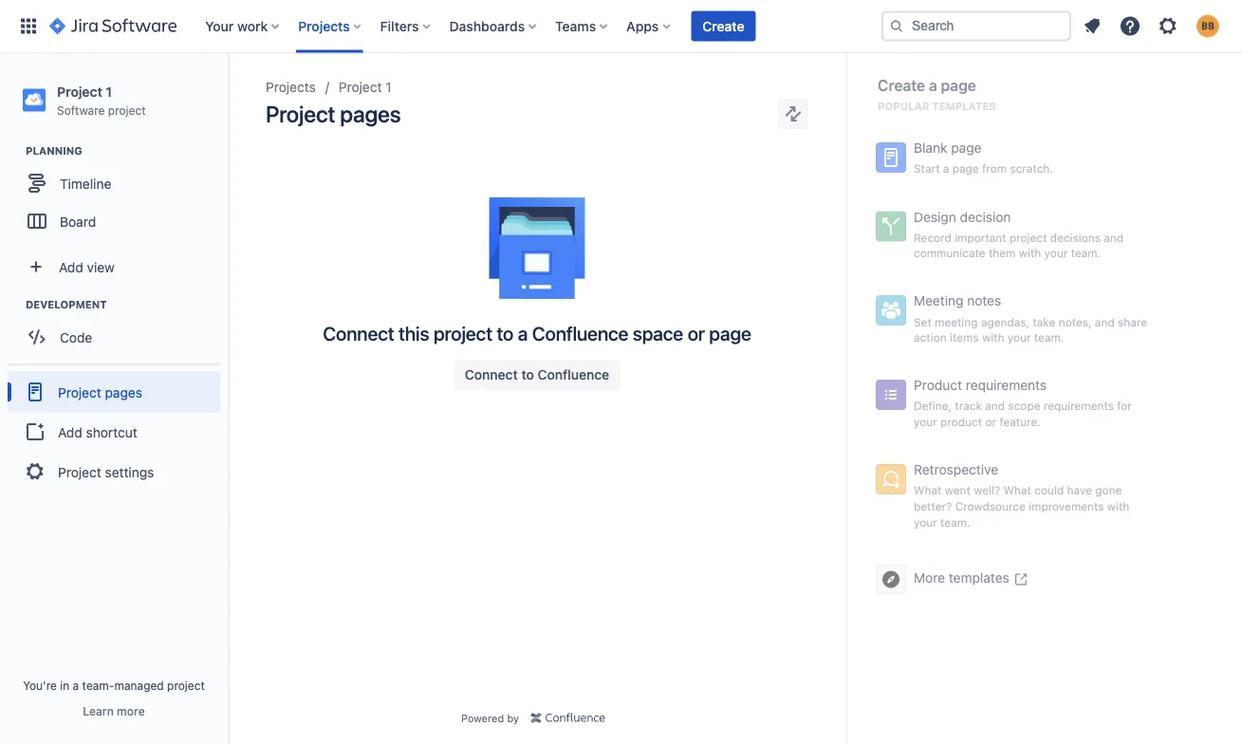 Task type: vqa. For each thing, say whether or not it's contained in the screenshot.
a to the middle
yes



Task type: locate. For each thing, give the bounding box(es) containing it.
project settings
[[58, 464, 154, 480]]

1 inside project 1 software project
[[106, 84, 112, 99]]

0 vertical spatial add
[[59, 259, 83, 275]]

software
[[57, 103, 105, 117]]

to down connect this project to a confluence space or page
[[521, 367, 534, 383]]

projects button
[[293, 11, 369, 41]]

add
[[59, 259, 83, 275], [58, 424, 82, 440]]

projects right sidebar navigation icon
[[266, 79, 316, 95]]

2 horizontal spatial project
[[434, 322, 493, 344]]

create a page popular templates
[[878, 76, 996, 112]]

0 horizontal spatial create
[[703, 18, 745, 34]]

project pages
[[266, 101, 401, 127], [58, 384, 142, 400]]

project pages down project 1 link
[[266, 101, 401, 127]]

1 horizontal spatial project pages
[[266, 101, 401, 127]]

connect down connect this project to a confluence space or page
[[465, 367, 518, 383]]

project pages link
[[8, 371, 220, 413]]

2 vertical spatial project
[[167, 679, 205, 692]]

1 horizontal spatial create
[[878, 76, 925, 94]]

learn
[[83, 704, 114, 717]]

development
[[26, 299, 107, 311]]

confluence down connect this project to a confluence space or page
[[538, 367, 609, 383]]

2 horizontal spatial a
[[929, 76, 937, 94]]

add for add shortcut
[[58, 424, 82, 440]]

add shortcut
[[58, 424, 137, 440]]

0 horizontal spatial a
[[73, 679, 79, 692]]

0 vertical spatial a
[[929, 76, 937, 94]]

jira software image
[[49, 15, 177, 37], [49, 15, 177, 37]]

create up popular
[[878, 76, 925, 94]]

0 horizontal spatial project pages
[[58, 384, 142, 400]]

page up templates
[[941, 76, 976, 94]]

create right apps dropdown button
[[703, 18, 745, 34]]

1 horizontal spatial page
[[941, 76, 976, 94]]

a up connect to confluence
[[518, 322, 528, 344]]

1 vertical spatial project
[[434, 322, 493, 344]]

project
[[108, 103, 146, 117], [434, 322, 493, 344], [167, 679, 205, 692]]

1 horizontal spatial pages
[[340, 101, 401, 127]]

0 horizontal spatial pages
[[105, 384, 142, 400]]

connect this project to a confluence space or page
[[323, 322, 751, 344]]

0 vertical spatial pages
[[340, 101, 401, 127]]

add view button
[[11, 248, 216, 286]]

banner
[[0, 0, 1242, 53]]

by
[[507, 712, 519, 724]]

project inside project 1 software project
[[108, 103, 146, 117]]

1 down filters
[[386, 79, 392, 95]]

0 vertical spatial project pages
[[266, 101, 401, 127]]

templates
[[932, 100, 996, 112]]

page
[[941, 76, 976, 94], [709, 322, 751, 344]]

0 horizontal spatial connect
[[323, 322, 394, 344]]

0 horizontal spatial page
[[709, 322, 751, 344]]

group containing project pages
[[8, 364, 220, 498]]

0 horizontal spatial project
[[108, 103, 146, 117]]

1 vertical spatial page
[[709, 322, 751, 344]]

1 vertical spatial pages
[[105, 384, 142, 400]]

settings
[[105, 464, 154, 480]]

0 horizontal spatial 1
[[106, 84, 112, 99]]

connect inside 'connect to confluence' button
[[465, 367, 518, 383]]

0 vertical spatial project
[[108, 103, 146, 117]]

you're
[[23, 679, 57, 692]]

create inside create a page popular templates
[[878, 76, 925, 94]]

1 vertical spatial confluence
[[538, 367, 609, 383]]

project right "software"
[[108, 103, 146, 117]]

project right this
[[434, 322, 493, 344]]

a up popular
[[929, 76, 937, 94]]

1 vertical spatial add
[[58, 424, 82, 440]]

0 vertical spatial page
[[941, 76, 976, 94]]

a right in
[[73, 679, 79, 692]]

code
[[60, 329, 92, 345]]

0 vertical spatial create
[[703, 18, 745, 34]]

projects
[[298, 18, 350, 34], [266, 79, 316, 95]]

your work
[[205, 18, 268, 34]]

filters button
[[375, 11, 438, 41]]

1 vertical spatial projects
[[266, 79, 316, 95]]

your
[[205, 18, 234, 34]]

to up connect to confluence
[[497, 322, 514, 344]]

1 for project 1
[[386, 79, 392, 95]]

1 vertical spatial to
[[521, 367, 534, 383]]

connect for connect this project to a confluence space or page
[[323, 322, 394, 344]]

project down projects link
[[266, 101, 335, 127]]

page right or
[[709, 322, 751, 344]]

1 vertical spatial connect
[[465, 367, 518, 383]]

pages
[[340, 101, 401, 127], [105, 384, 142, 400]]

dashboards button
[[444, 11, 544, 41]]

confluence up connect to confluence
[[532, 322, 629, 344]]

project
[[339, 79, 382, 95], [57, 84, 102, 99], [266, 101, 335, 127], [58, 384, 101, 400], [58, 464, 101, 480]]

timeline link
[[9, 164, 218, 202]]

connect left this
[[323, 322, 394, 344]]

group
[[8, 364, 220, 498]]

project down add shortcut
[[58, 464, 101, 480]]

connect
[[323, 322, 394, 344], [465, 367, 518, 383]]

primary element
[[11, 0, 882, 53]]

create for create a page popular templates
[[878, 76, 925, 94]]

create inside 'button'
[[703, 18, 745, 34]]

1 vertical spatial create
[[878, 76, 925, 94]]

1 horizontal spatial to
[[521, 367, 534, 383]]

projects up projects link
[[298, 18, 350, 34]]

powered by
[[461, 712, 519, 724]]

confluence
[[532, 322, 629, 344], [538, 367, 609, 383]]

2 vertical spatial a
[[73, 679, 79, 692]]

add left shortcut
[[58, 424, 82, 440]]

0 vertical spatial projects
[[298, 18, 350, 34]]

project pages up add shortcut
[[58, 384, 142, 400]]

board link
[[9, 202, 218, 240]]

project pages inside group
[[58, 384, 142, 400]]

create button
[[691, 11, 756, 41]]

shortcut
[[86, 424, 137, 440]]

learn more button
[[83, 703, 145, 718]]

project up "software"
[[57, 84, 102, 99]]

project 1 link
[[339, 76, 392, 99]]

add for add view
[[59, 259, 83, 275]]

a
[[929, 76, 937, 94], [518, 322, 528, 344], [73, 679, 79, 692]]

create
[[703, 18, 745, 34], [878, 76, 925, 94]]

1 vertical spatial a
[[518, 322, 528, 344]]

planning group
[[9, 143, 227, 246]]

appswitcher icon image
[[17, 15, 40, 37]]

1
[[386, 79, 392, 95], [106, 84, 112, 99]]

pages down project 1 link
[[340, 101, 401, 127]]

connect for connect to confluence
[[465, 367, 518, 383]]

projects for projects link
[[266, 79, 316, 95]]

add left view
[[59, 259, 83, 275]]

development group
[[9, 297, 227, 362]]

0 vertical spatial connect
[[323, 322, 394, 344]]

1 horizontal spatial 1
[[386, 79, 392, 95]]

0 vertical spatial to
[[497, 322, 514, 344]]

planning image
[[3, 140, 26, 162]]

1 horizontal spatial connect
[[465, 367, 518, 383]]

banner containing your work
[[0, 0, 1242, 53]]

pages up add shortcut button on the bottom of the page
[[105, 384, 142, 400]]

projects inside dropdown button
[[298, 18, 350, 34]]

project right managed
[[167, 679, 205, 692]]

1 vertical spatial project pages
[[58, 384, 142, 400]]

help image
[[1119, 15, 1142, 37]]

a inside create a page popular templates
[[929, 76, 937, 94]]

to
[[497, 322, 514, 344], [521, 367, 534, 383]]

add inside "popup button"
[[59, 259, 83, 275]]

add inside button
[[58, 424, 82, 440]]

0 vertical spatial confluence
[[532, 322, 629, 344]]

confluence image
[[531, 710, 606, 725], [531, 710, 606, 725]]

1 up timeline link
[[106, 84, 112, 99]]



Task type: describe. For each thing, give the bounding box(es) containing it.
project 1
[[339, 79, 392, 95]]

popular
[[878, 100, 930, 112]]

development image
[[3, 293, 26, 316]]

filters
[[380, 18, 419, 34]]

connect to confluence
[[465, 367, 609, 383]]

apps
[[627, 18, 659, 34]]

teams button
[[550, 11, 615, 41]]

1 horizontal spatial project
[[167, 679, 205, 692]]

or
[[688, 322, 705, 344]]

your profile and settings image
[[1197, 15, 1220, 37]]

sidebar navigation image
[[207, 76, 249, 114]]

connect to confluence button
[[454, 360, 621, 390]]

teams
[[555, 18, 596, 34]]

notifications image
[[1081, 15, 1104, 37]]

your work button
[[200, 11, 287, 41]]

powered
[[461, 712, 504, 724]]

pages inside group
[[105, 384, 142, 400]]

view
[[87, 259, 115, 275]]

update space or page icon image
[[782, 102, 805, 125]]

board
[[60, 213, 96, 229]]

search image
[[889, 19, 904, 34]]

1 for project 1 software project
[[106, 84, 112, 99]]

edit image
[[190, 379, 213, 402]]

0 horizontal spatial to
[[497, 322, 514, 344]]

project inside project 1 software project
[[57, 84, 102, 99]]

work
[[237, 18, 268, 34]]

confluence inside button
[[538, 367, 609, 383]]

project up add shortcut
[[58, 384, 101, 400]]

space
[[633, 322, 683, 344]]

projects link
[[266, 76, 316, 99]]

project settings link
[[8, 451, 220, 493]]

projects for projects dropdown button
[[298, 18, 350, 34]]

you're in a team-managed project
[[23, 679, 205, 692]]

Search field
[[882, 11, 1071, 41]]

1 horizontal spatial a
[[518, 322, 528, 344]]

timeline
[[60, 175, 111, 191]]

page inside create a page popular templates
[[941, 76, 976, 94]]

more
[[117, 704, 145, 717]]

this
[[399, 322, 429, 344]]

code link
[[9, 318, 218, 356]]

add shortcut button
[[8, 413, 220, 451]]

project 1 software project
[[57, 84, 146, 117]]

settings image
[[1157, 15, 1180, 37]]

create for create
[[703, 18, 745, 34]]

managed
[[114, 679, 164, 692]]

add view
[[59, 259, 115, 275]]

project down projects dropdown button
[[339, 79, 382, 95]]

in
[[60, 679, 70, 692]]

planning
[[26, 145, 82, 157]]

dashboards
[[449, 18, 525, 34]]

team-
[[82, 679, 114, 692]]

apps button
[[621, 11, 678, 41]]

learn more
[[83, 704, 145, 717]]

to inside button
[[521, 367, 534, 383]]



